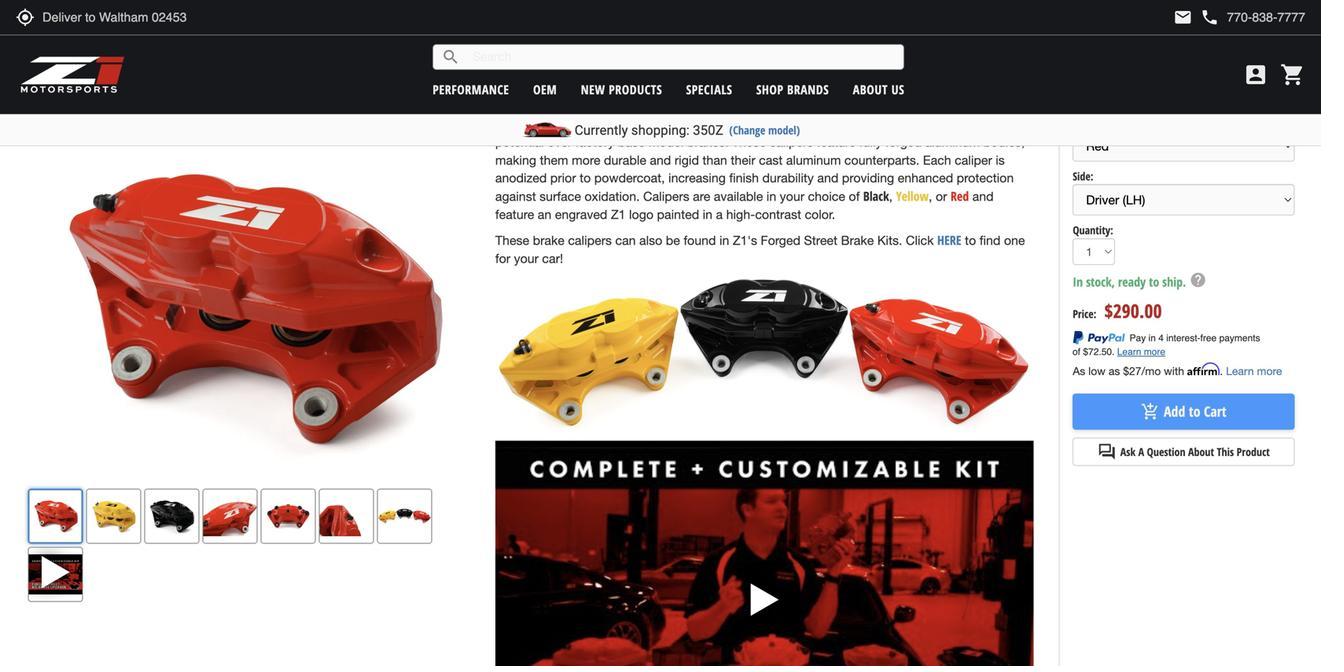 Task type: locate. For each thing, give the bounding box(es) containing it.
can
[[615, 233, 636, 248]]

more up "prior" at the top left
[[572, 153, 601, 167]]

1 vertical spatial street
[[804, 233, 838, 248]]

0 horizontal spatial z1's
[[733, 233, 757, 248]]

cart
[[1204, 402, 1227, 421]]

with
[[1164, 365, 1185, 378]]

0 horizontal spatial feature
[[495, 207, 534, 222]]

1 horizontal spatial an
[[599, 117, 613, 131]]

calipers down provides
[[770, 135, 814, 149]]

0 vertical spatial aluminum
[[925, 135, 980, 149]]

aluminum up each
[[925, 135, 980, 149]]

1 vertical spatial calipers
[[770, 135, 814, 149]]

street inside similar to the factory nissan and infiniti sport/performance model brake calipers, z1's street brake calipers are an easy bolt-on solution that provides a substantial increase in braking potential over factory base model brakes. these calipers feature fully forged aluminum bodies, making them more durable and rigid than their cast aluminum counterparts. each caliper is anodized prior to powdercoat, increasing finish durability and providing enhanced protection against surface oxidation. calipers are available in your choice of
[[982, 99, 1016, 113]]

(learn more about the ultimate frontier giveaway) link
[[1073, 19, 1266, 32]]

these up for
[[495, 233, 529, 248]]

in inside these brake calipers can also be found in z1's forged street brake kits. click here
[[720, 233, 729, 248]]

the up any
[[1139, 79, 1153, 91]]

1 horizontal spatial are
[[693, 189, 711, 204]]

color.
[[805, 207, 836, 222]]

2 vertical spatial calipers
[[568, 233, 612, 248]]

and up bolt-
[[657, 99, 678, 113]]

factory up durable
[[576, 135, 615, 149]]

your
[[780, 189, 805, 204], [514, 251, 539, 266]]

be
[[666, 233, 680, 248]]

more up 'review'
[[1099, 33, 1119, 46]]

1 horizontal spatial feature
[[817, 135, 856, 149]]

in down calipers,
[[940, 117, 950, 131]]

fully
[[860, 135, 882, 149]]

z1 motorsports logo image
[[20, 55, 125, 94]]

feature inside and feature an engraved z1 logo painted in a high-contrast color.
[[495, 207, 534, 222]]

a left high-
[[716, 207, 723, 222]]

ship.
[[1163, 273, 1186, 290]]

1 horizontal spatial brake
[[533, 233, 565, 248]]

0 vertical spatial of
[[1155, 93, 1164, 105]]

brake down about us at the top of page
[[868, 99, 900, 113]]

more inside similar to the factory nissan and infiniti sport/performance model brake calipers, z1's street brake calipers are an easy bolt-on solution that provides a substantial increase in braking potential over factory base model brakes. these calipers feature fully forged aluminum bodies, making them more durable and rigid than their cast aluminum counterparts. each caliper is anodized prior to powdercoat, increasing finish durability and providing enhanced protection against surface oxidation. calipers are available in your choice of
[[572, 153, 601, 167]]

0 vertical spatial the
[[1145, 19, 1159, 32]]

2 more from the top
[[1099, 33, 1119, 46]]

1 horizontal spatial your
[[780, 189, 805, 204]]

feature inside similar to the factory nissan and infiniti sport/performance model brake calipers, z1's street brake calipers are an easy bolt-on solution that provides a substantial increase in braking potential over factory base model brakes. these calipers feature fully forged aluminum bodies, making them more durable and rigid than their cast aluminum counterparts. each caliper is anodized prior to powdercoat, increasing finish durability and providing enhanced protection against surface oxidation. calipers are available in your choice of
[[817, 135, 856, 149]]

more right learn
[[1257, 365, 1282, 378]]

the down product
[[1167, 93, 1181, 105]]

in right found
[[720, 233, 729, 248]]

0 vertical spatial your
[[780, 189, 805, 204]]

0 vertical spatial brake
[[868, 99, 900, 113]]

of right any
[[1155, 93, 1164, 105]]

your right for
[[514, 251, 539, 266]]

these inside these brake calipers can also be found in z1's forged street brake kits. click here
[[495, 233, 529, 248]]

1 vertical spatial brake
[[495, 117, 527, 131]]

0 horizontal spatial brake
[[495, 117, 527, 131]]

in inside and feature an engraved z1 logo painted in a high-contrast color.
[[703, 207, 713, 222]]

0 vertical spatial ultimate
[[1161, 19, 1193, 32]]

factory
[[573, 99, 612, 113], [576, 135, 615, 149]]

performance link
[[433, 81, 509, 98]]

a right provides
[[815, 117, 821, 131]]

an left easy
[[599, 117, 613, 131]]

about us link
[[853, 81, 905, 98]]

to inside to find one for your car!
[[965, 233, 976, 248]]

0 vertical spatial feature
[[817, 135, 856, 149]]

to left ship.
[[1149, 273, 1160, 290]]

options
[[1184, 93, 1218, 105]]

350z
[[693, 122, 724, 138]]

oem link
[[533, 81, 557, 98]]

0 horizontal spatial of
[[849, 189, 860, 204]]

giveaway)
[[1227, 19, 1266, 32], [1219, 33, 1258, 46]]

, left or
[[929, 189, 932, 204]]

2 vertical spatial brake
[[533, 233, 565, 248]]

brake up car! in the top of the page
[[533, 233, 565, 248]]

cast
[[759, 153, 783, 167]]

(learn more about the ultimate 300zx giveaway) link
[[1073, 33, 1258, 46]]

0 vertical spatial (learn
[[1073, 19, 1097, 32]]

and down protection
[[973, 189, 994, 204]]

0 vertical spatial more
[[572, 153, 601, 167]]

0 horizontal spatial these
[[495, 233, 529, 248]]

0 horizontal spatial a
[[716, 207, 723, 222]]

click
[[906, 233, 934, 248]]

0 vertical spatial are
[[1276, 79, 1290, 91]]

to find one for your car!
[[495, 233, 1025, 266]]

mail link
[[1174, 8, 1193, 27]]

1 vertical spatial (learn
[[1073, 33, 1097, 46]]

1 vertical spatial of
[[849, 189, 860, 204]]

new products
[[581, 81, 662, 98]]

feature
[[817, 135, 856, 149], [495, 207, 534, 222]]

are down new
[[578, 117, 595, 131]]

brake
[[841, 233, 874, 248]]

ultimate up (learn more about the ultimate 300zx giveaway) link
[[1161, 19, 1193, 32]]

1 vertical spatial an
[[538, 207, 552, 222]]

z1's down high-
[[733, 233, 757, 248]]

braking
[[953, 117, 995, 131]]

learn more link
[[1226, 365, 1282, 378]]

0 vertical spatial more
[[1099, 19, 1119, 32]]

1 vertical spatial model
[[649, 135, 684, 149]]

calipers up over
[[531, 117, 574, 131]]

1 vertical spatial your
[[514, 251, 539, 266]]

calipers down engraved
[[568, 233, 612, 248]]

an down surface
[[538, 207, 552, 222]]

z1's up braking
[[954, 99, 979, 113]]

as low as $27 /mo with affirm . learn more
[[1073, 363, 1282, 378]]

forged
[[761, 233, 801, 248]]

model up substantial at right
[[830, 99, 865, 113]]

1 horizontal spatial of
[[1155, 93, 1164, 105]]

0 horizontal spatial ,
[[889, 189, 893, 204]]

about left this
[[1189, 444, 1214, 459]]

1 vertical spatial more
[[1257, 365, 1282, 378]]

phone link
[[1201, 8, 1306, 27]]

potential
[[495, 135, 544, 149]]

1 horizontal spatial ,
[[929, 189, 932, 204]]

z1
[[611, 207, 626, 222]]

a inside and feature an engraved z1 logo painted in a high-contrast color.
[[716, 207, 723, 222]]

the down oem
[[552, 99, 570, 113]]

account_box link
[[1240, 62, 1273, 87]]

product
[[1237, 444, 1270, 459]]

these inside similar to the factory nissan and infiniti sport/performance model brake calipers, z1's street brake calipers are an easy bolt-on solution that provides a substantial increase in braking potential over factory base model brakes. these calipers feature fully forged aluminum bodies, making them more durable and rigid than their cast aluminum counterparts. each caliper is anodized prior to powdercoat, increasing finish durability and providing enhanced protection against surface oxidation. calipers are available in your choice of
[[732, 135, 766, 149]]

the down (learn more about the ultimate frontier giveaway) "link"
[[1145, 33, 1159, 46]]

in up found
[[703, 207, 713, 222]]

oxidation.
[[585, 189, 640, 204]]

are
[[1276, 79, 1290, 91], [578, 117, 595, 131], [693, 189, 711, 204]]

caliper
[[1073, 115, 1103, 130]]

more inside as low as $27 /mo with affirm . learn more
[[1257, 365, 1282, 378]]

surface
[[540, 189, 581, 204]]

shop
[[756, 81, 784, 98]]

0 vertical spatial an
[[599, 117, 613, 131]]

each
[[923, 153, 951, 167]]

calipers
[[531, 117, 574, 131], [770, 135, 814, 149], [568, 233, 612, 248]]

1 horizontal spatial a
[[815, 117, 821, 131]]

of inside please review the product description if you are unsure about any of the options below.
[[1155, 93, 1164, 105]]

to inside in stock, ready to ship. help
[[1149, 273, 1160, 290]]

1 horizontal spatial model
[[830, 99, 865, 113]]

add
[[1164, 402, 1186, 421]]

similar
[[495, 99, 534, 113]]

brake inside these brake calipers can also be found in z1's forged street brake kits. click here
[[533, 233, 565, 248]]

0 horizontal spatial the
[[552, 99, 570, 113]]

shop brands
[[756, 81, 829, 98]]

1 horizontal spatial more
[[1257, 365, 1282, 378]]

are right you
[[1276, 79, 1290, 91]]

1 horizontal spatial z1's
[[954, 99, 979, 113]]

these down the that
[[732, 135, 766, 149]]

/mo
[[1142, 365, 1161, 378]]

1 vertical spatial more
[[1099, 33, 1119, 46]]

1 vertical spatial z1's
[[733, 233, 757, 248]]

account_box
[[1244, 62, 1269, 87]]

.
[[1220, 365, 1223, 378]]

or
[[936, 189, 947, 204]]

the for street
[[552, 99, 570, 113]]

0 horizontal spatial more
[[572, 153, 601, 167]]

model down bolt-
[[649, 135, 684, 149]]

1 vertical spatial ultimate
[[1161, 33, 1193, 46]]

street up braking
[[982, 99, 1016, 113]]

feature down against
[[495, 207, 534, 222]]

in up contrast
[[767, 189, 777, 204]]

mail phone
[[1174, 8, 1219, 27]]

logo
[[629, 207, 654, 222]]

my_location
[[16, 8, 35, 27]]

street down color.
[[804, 233, 838, 248]]

0 vertical spatial these
[[732, 135, 766, 149]]

1 vertical spatial a
[[716, 207, 723, 222]]

making
[[495, 153, 536, 167]]

the inside similar to the factory nissan and infiniti sport/performance model brake calipers, z1's street brake calipers are an easy bolt-on solution that provides a substantial increase in braking potential over factory base model brakes. these calipers feature fully forged aluminum bodies, making them more durable and rigid than their cast aluminum counterparts. each caliper is anodized prior to powdercoat, increasing finish durability and providing enhanced protection against surface oxidation. calipers are available in your choice of
[[552, 99, 570, 113]]

0 vertical spatial z1's
[[954, 99, 979, 113]]

an
[[599, 117, 613, 131], [538, 207, 552, 222]]

aluminum up durability
[[786, 153, 841, 167]]

1 horizontal spatial these
[[732, 135, 766, 149]]

1 more from the top
[[1099, 19, 1119, 32]]

increasing
[[669, 171, 726, 185]]

0 vertical spatial a
[[815, 117, 821, 131]]

increase
[[889, 117, 936, 131]]

(change
[[729, 122, 766, 138]]

ultimate
[[1161, 19, 1193, 32], [1161, 33, 1193, 46]]

1 horizontal spatial aluminum
[[925, 135, 980, 149]]

0 horizontal spatial model
[[649, 135, 684, 149]]

feature down substantial at right
[[817, 135, 856, 149]]

are down increasing
[[693, 189, 711, 204]]

and left rigid
[[650, 153, 671, 167]]

easy
[[616, 117, 642, 131]]

0 vertical spatial giveaway)
[[1227, 19, 1266, 32]]

to down oem 'link'
[[537, 99, 548, 113]]

about us
[[853, 81, 905, 98]]

factory down new
[[573, 99, 612, 113]]

here
[[938, 232, 962, 249]]

1 vertical spatial aluminum
[[786, 153, 841, 167]]

of left black
[[849, 189, 860, 204]]

price:
[[1073, 306, 1097, 321]]

your down durability
[[780, 189, 805, 204]]

the up (learn more about the ultimate 300zx giveaway) link
[[1145, 19, 1159, 32]]

rigid
[[675, 153, 699, 167]]

2 vertical spatial are
[[693, 189, 711, 204]]

calipers,
[[903, 99, 951, 113]]

0 horizontal spatial aluminum
[[786, 153, 841, 167]]

0 vertical spatial factory
[[573, 99, 612, 113]]

1 horizontal spatial street
[[982, 99, 1016, 113]]

0 horizontal spatial are
[[578, 117, 595, 131]]

street inside these brake calipers can also be found in z1's forged street brake kits. click here
[[804, 233, 838, 248]]

more up (learn more about the ultimate 300zx giveaway) link
[[1099, 19, 1119, 32]]

, left yellow
[[889, 189, 893, 204]]

0 horizontal spatial your
[[514, 251, 539, 266]]

one
[[1004, 233, 1025, 248]]

about inside question_answer ask a question about this product
[[1189, 444, 1214, 459]]

1 vertical spatial are
[[578, 117, 595, 131]]

0 horizontal spatial street
[[804, 233, 838, 248]]

0 vertical spatial street
[[982, 99, 1016, 113]]

brake
[[868, 99, 900, 113], [495, 117, 527, 131], [533, 233, 565, 248]]

1 vertical spatial the
[[1145, 33, 1159, 46]]

0 horizontal spatial an
[[538, 207, 552, 222]]

to right "prior" at the top left
[[580, 171, 591, 185]]

to left 'find'
[[965, 233, 976, 248]]

ultimate down (learn more about the ultimate frontier giveaway) "link"
[[1161, 33, 1193, 46]]

giveaway) right frontier
[[1227, 19, 1266, 32]]

learn
[[1226, 365, 1254, 378]]

1 vertical spatial feature
[[495, 207, 534, 222]]

giveaway) down phone link
[[1219, 33, 1258, 46]]

brake down similar
[[495, 117, 527, 131]]

caliper
[[955, 153, 992, 167]]

1 vertical spatial these
[[495, 233, 529, 248]]

1 horizontal spatial the
[[1139, 79, 1153, 91]]

2 horizontal spatial are
[[1276, 79, 1290, 91]]

z1's
[[954, 99, 979, 113], [733, 233, 757, 248]]



Task type: vqa. For each thing, say whether or not it's contained in the screenshot.
zoom
no



Task type: describe. For each thing, give the bounding box(es) containing it.
and inside and feature an engraved z1 logo painted in a high-contrast color.
[[973, 189, 994, 204]]

are inside please review the product description if you are unsure about any of the options below.
[[1276, 79, 1290, 91]]

please review the product description if you are unsure about any of the options below.
[[1073, 79, 1290, 105]]

z1's inside similar to the factory nissan and infiniti sport/performance model brake calipers, z1's street brake calipers are an easy bolt-on solution that provides a substantial increase in braking potential over factory base model brakes. these calipers feature fully forged aluminum bodies, making them more durable and rigid than their cast aluminum counterparts. each caliper is anodized prior to powdercoat, increasing finish durability and providing enhanced protection against surface oxidation. calipers are available in your choice of
[[954, 99, 979, 113]]

$290.00
[[1105, 298, 1162, 324]]

high-
[[726, 207, 755, 222]]

nissan
[[615, 99, 654, 113]]

their
[[731, 153, 756, 167]]

currently
[[575, 122, 628, 138]]

engraved
[[555, 207, 608, 222]]

unsure
[[1073, 93, 1104, 105]]

question_answer
[[1098, 442, 1117, 461]]

side:
[[1073, 169, 1094, 184]]

provides
[[763, 117, 811, 131]]

1 vertical spatial factory
[[576, 135, 615, 149]]

quantity:
[[1073, 223, 1114, 238]]

providing
[[842, 171, 894, 185]]

a inside similar to the factory nissan and infiniti sport/performance model brake calipers, z1's street brake calipers are an easy bolt-on solution that provides a substantial increase in braking potential over factory base model brakes. these calipers feature fully forged aluminum bodies, making them more durable and rigid than their cast aluminum counterparts. each caliper is anodized prior to powdercoat, increasing finish durability and providing enhanced protection against surface oxidation. calipers are available in your choice of
[[815, 117, 821, 131]]

help
[[1190, 271, 1207, 289]]

the for the
[[1139, 79, 1153, 91]]

against
[[495, 189, 536, 204]]

add_shopping_cart add to cart
[[1141, 402, 1227, 421]]

about up (learn more about the ultimate 300zx giveaway) link
[[1121, 19, 1143, 32]]

any
[[1136, 93, 1152, 105]]

to right add
[[1189, 402, 1201, 421]]

new
[[581, 81, 605, 98]]

0 vertical spatial model
[[830, 99, 865, 113]]

your inside similar to the factory nissan and infiniti sport/performance model brake calipers, z1's street brake calipers are an easy bolt-on solution that provides a substantial increase in braking potential over factory base model brakes. these calipers feature fully forged aluminum bodies, making them more durable and rigid than their cast aluminum counterparts. each caliper is anodized prior to powdercoat, increasing finish durability and providing enhanced protection against surface oxidation. calipers are available in your choice of
[[780, 189, 805, 204]]

durability
[[763, 171, 814, 185]]

bodies,
[[984, 135, 1025, 149]]

substantial
[[825, 117, 886, 131]]

description
[[1194, 79, 1245, 91]]

new products link
[[581, 81, 662, 98]]

2 horizontal spatial the
[[1167, 93, 1181, 105]]

product
[[1156, 79, 1191, 91]]

ask
[[1121, 444, 1136, 459]]

and feature an engraved z1 logo painted in a high-contrast color.
[[495, 189, 994, 222]]

brakes.
[[687, 135, 729, 149]]

this
[[1217, 444, 1234, 459]]

please
[[1073, 79, 1104, 91]]

these brake calipers can also be found in z1's forged street brake kits. click here
[[495, 232, 962, 249]]

$27
[[1123, 365, 1142, 378]]

(learn more about the ultimate frontier giveaway) (learn more about the ultimate 300zx giveaway)
[[1073, 19, 1266, 46]]

you
[[1256, 79, 1273, 91]]

an inside similar to the factory nissan and infiniti sport/performance model brake calipers, z1's street brake calipers are an easy bolt-on solution that provides a substantial increase in braking potential over factory base model brakes. these calipers feature fully forged aluminum bodies, making them more durable and rigid than their cast aluminum counterparts. each caliper is anodized prior to powdercoat, increasing finish durability and providing enhanced protection against surface oxidation. calipers are available in your choice of
[[599, 117, 613, 131]]

mail
[[1174, 8, 1193, 27]]

frontier
[[1195, 19, 1225, 32]]

your inside to find one for your car!
[[514, 251, 539, 266]]

prior
[[550, 171, 576, 185]]

than
[[703, 153, 727, 167]]

specials link
[[686, 81, 733, 98]]

available
[[714, 189, 763, 204]]

is
[[996, 153, 1005, 167]]

black
[[863, 188, 889, 205]]

1 , from the left
[[889, 189, 893, 204]]

and up choice
[[818, 171, 839, 185]]

choice
[[808, 189, 846, 204]]

1 ultimate from the top
[[1161, 19, 1193, 32]]

300zx
[[1195, 33, 1217, 46]]

about
[[1107, 93, 1133, 105]]

painted
[[657, 207, 699, 222]]

in stock, ready to ship. help
[[1073, 271, 1207, 290]]

stock,
[[1086, 273, 1115, 290]]

that
[[738, 117, 759, 131]]

contrast
[[755, 207, 802, 222]]

shopping_cart link
[[1277, 62, 1306, 87]]

powdercoat,
[[594, 171, 665, 185]]

shopping_cart
[[1281, 62, 1306, 87]]

an inside and feature an engraved z1 logo painted in a high-contrast color.
[[538, 207, 552, 222]]

black , yellow , or red
[[863, 188, 969, 205]]

red
[[951, 188, 969, 205]]

infiniti
[[682, 99, 715, 113]]

if
[[1248, 79, 1253, 91]]

model)
[[768, 122, 800, 138]]

2 (learn from the top
[[1073, 33, 1097, 46]]

1 the from the top
[[1145, 19, 1159, 32]]

car!
[[542, 251, 563, 266]]

price: $290.00
[[1073, 298, 1162, 324]]

calipers inside these brake calipers can also be found in z1's forged street brake kits. click here
[[568, 233, 612, 248]]

z1's inside these brake calipers can also be found in z1's forged street brake kits. click here
[[733, 233, 757, 248]]

caliper color:
[[1073, 115, 1131, 130]]

for
[[495, 251, 511, 266]]

of inside similar to the factory nissan and infiniti sport/performance model brake calipers, z1's street brake calipers are an easy bolt-on solution that provides a substantial increase in braking potential over factory base model brakes. these calipers feature fully forged aluminum bodies, making them more durable and rigid than their cast aluminum counterparts. each caliper is anodized prior to powdercoat, increasing finish durability and providing enhanced protection against surface oxidation. calipers are available in your choice of
[[849, 189, 860, 204]]

also
[[639, 233, 663, 248]]

on
[[672, 117, 686, 131]]

review
[[1106, 79, 1136, 91]]

similar to the factory nissan and infiniti sport/performance model brake calipers, z1's street brake calipers are an easy bolt-on solution that provides a substantial increase in braking potential over factory base model brakes. these calipers feature fully forged aluminum bodies, making them more durable and rigid than their cast aluminum counterparts. each caliper is anodized prior to powdercoat, increasing finish durability and providing enhanced protection against surface oxidation. calipers are available in your choice of
[[495, 99, 1025, 204]]

1 vertical spatial giveaway)
[[1219, 33, 1258, 46]]

0 vertical spatial calipers
[[531, 117, 574, 131]]

add_shopping_cart
[[1141, 402, 1160, 421]]

them
[[540, 153, 568, 167]]

enhanced
[[898, 171, 953, 185]]

affirm
[[1188, 363, 1220, 376]]

(change model) link
[[729, 122, 800, 138]]

2 ultimate from the top
[[1161, 33, 1193, 46]]

performance
[[433, 81, 509, 98]]

1 (learn from the top
[[1073, 19, 1097, 32]]

about down (learn more about the ultimate frontier giveaway) "link"
[[1121, 33, 1143, 46]]

about left the us
[[853, 81, 888, 98]]

calipers
[[643, 189, 690, 204]]

oem
[[533, 81, 557, 98]]

color:
[[1106, 115, 1131, 130]]

over
[[548, 135, 572, 149]]

anodized
[[495, 171, 547, 185]]

2 the from the top
[[1145, 33, 1159, 46]]

2 , from the left
[[929, 189, 932, 204]]

2 horizontal spatial brake
[[868, 99, 900, 113]]

brands
[[787, 81, 829, 98]]

Search search field
[[460, 45, 904, 69]]



